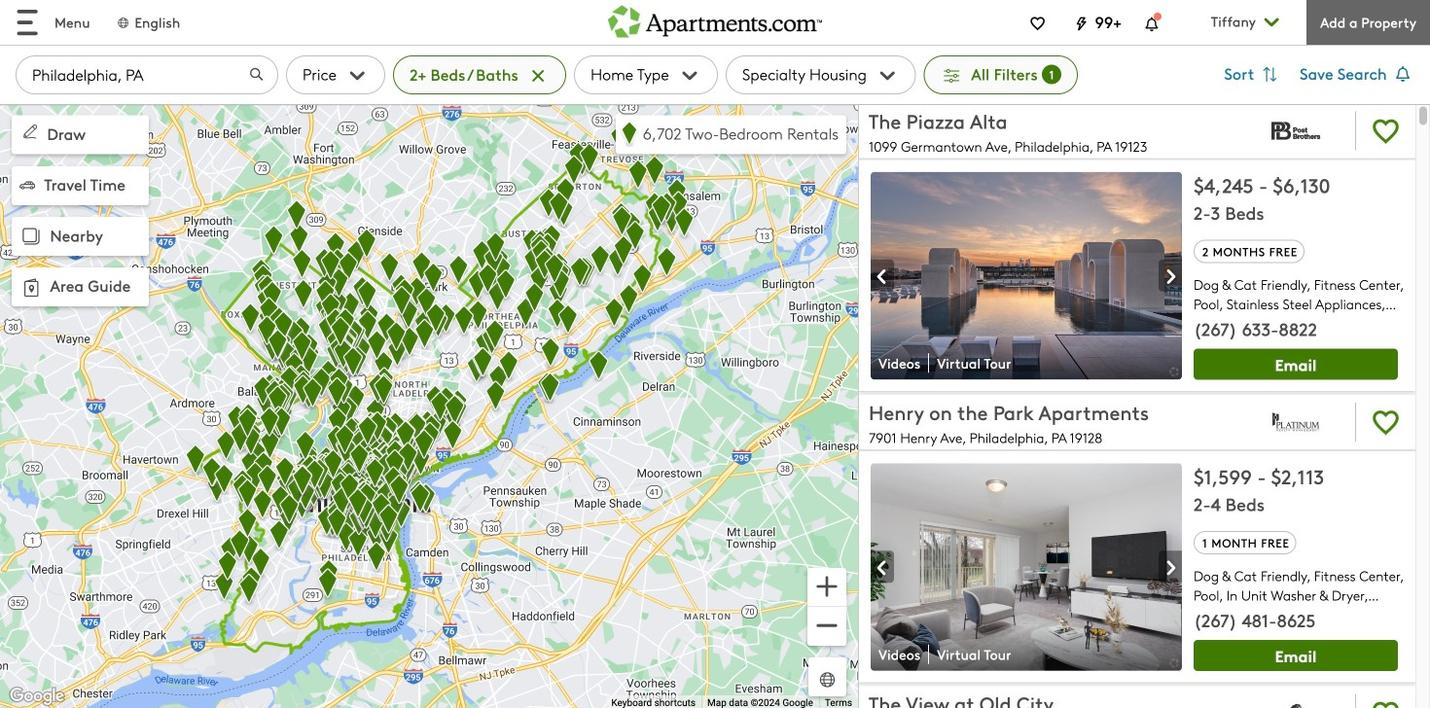 Task type: vqa. For each thing, say whether or not it's contained in the screenshot.
the top Bed,
no



Task type: locate. For each thing, give the bounding box(es) containing it.
margin image
[[19, 121, 41, 143], [18, 274, 45, 302]]

Location or Point of Interest text field
[[16, 55, 278, 94]]

1 vertical spatial margin image
[[18, 274, 45, 302]]

placard image image
[[871, 261, 894, 293], [1159, 261, 1182, 293], [871, 552, 894, 584], [1159, 552, 1182, 584]]

margin image
[[19, 177, 35, 193], [18, 223, 45, 250]]

0 vertical spatial margin image
[[19, 177, 35, 193]]

apartments.com logo image
[[608, 0, 822, 38]]

map region
[[0, 104, 858, 708]]

building photo - the piazza alta image
[[871, 172, 1182, 379]]

1 vertical spatial margin image
[[18, 223, 45, 250]]



Task type: describe. For each thing, give the bounding box(es) containing it.
0 vertical spatial margin image
[[19, 121, 41, 143]]

building photo - henry on the park apartments image
[[871, 463, 1182, 671]]

google image
[[5, 684, 69, 708]]

satellite view image
[[816, 669, 839, 691]]

post brothers image
[[1250, 108, 1343, 154]]

priderock capital management, llc image
[[1250, 690, 1343, 708]]



